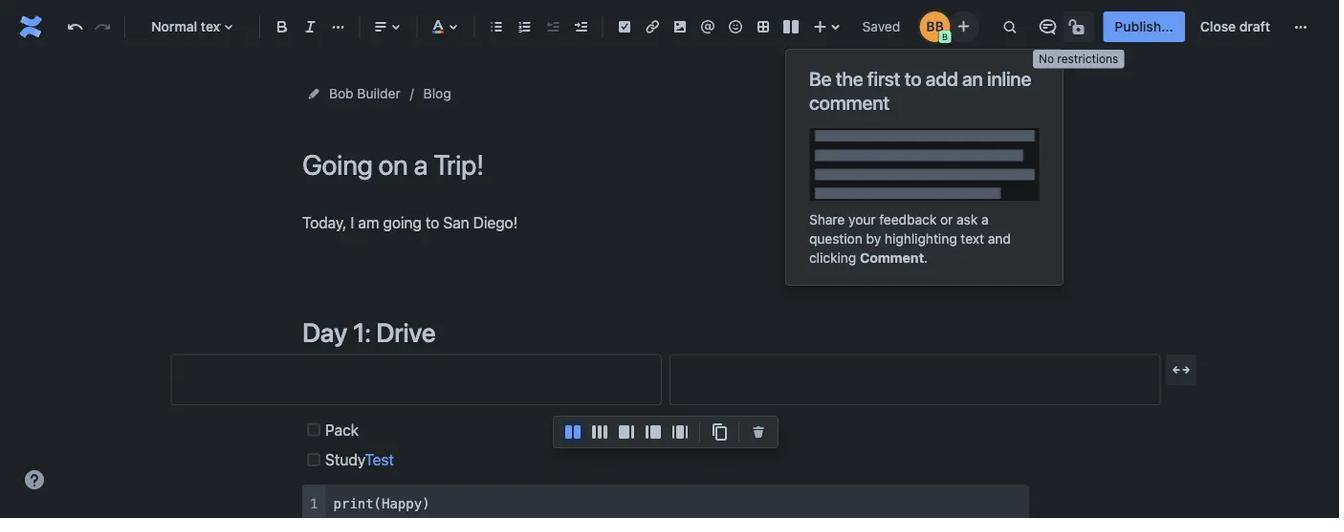Task type: describe. For each thing, give the bounding box(es) containing it.
mention image
[[697, 15, 720, 38]]

study test
[[325, 451, 394, 469]]

day 1: drive
[[302, 317, 436, 348]]

bob builder image
[[920, 11, 951, 42]]

and
[[988, 231, 1011, 247]]

text inside popup button
[[201, 19, 225, 34]]

bob
[[329, 86, 354, 101]]

test
[[365, 451, 394, 469]]

to inside text field
[[426, 213, 439, 232]]

copy image
[[708, 421, 731, 444]]

undo ⌘z image
[[64, 15, 87, 38]]

find and replace image
[[999, 15, 1022, 38]]

your
[[849, 212, 876, 228]]

be the first to add an inline comment
[[810, 67, 1032, 114]]

clicking
[[810, 250, 857, 266]]

normal text
[[151, 19, 225, 34]]

i
[[351, 213, 354, 232]]

drive
[[376, 317, 436, 348]]

san
[[443, 213, 469, 232]]

invite to edit image
[[953, 15, 976, 38]]

or
[[941, 212, 954, 228]]

.
[[925, 250, 928, 266]]

bullet list ⌘⇧8 image
[[485, 15, 508, 38]]

align left image
[[369, 15, 392, 38]]

left sidebar image
[[642, 421, 665, 444]]

redo ⌘⇧z image
[[91, 15, 114, 38]]

three columns with sidebars image
[[669, 421, 692, 444]]

remove image
[[747, 421, 770, 444]]

comment .
[[860, 250, 928, 266]]

day
[[302, 317, 348, 348]]

a
[[982, 212, 989, 228]]

two columns image
[[562, 421, 585, 444]]

editor toolbar toolbar
[[554, 417, 778, 469]]

outdent ⇧tab image
[[541, 15, 564, 38]]

to inside 'be the first to add an inline comment'
[[905, 67, 922, 90]]

comment icon image
[[1037, 15, 1060, 38]]

normal
[[151, 19, 197, 34]]

no
[[1039, 52, 1055, 66]]

comment
[[810, 91, 890, 114]]

Main content area, start typing to enter text. text field
[[171, 210, 1161, 519]]

builder
[[357, 86, 401, 101]]

link image
[[641, 15, 664, 38]]

inline
[[988, 67, 1032, 90]]

going
[[383, 213, 422, 232]]

no restrictions image
[[1067, 15, 1090, 38]]

bob builder link
[[329, 82, 401, 105]]

an
[[963, 67, 983, 90]]

today, i am going to san diego!
[[302, 213, 518, 232]]

highlighting
[[885, 231, 958, 247]]

be
[[810, 67, 832, 90]]

test link
[[365, 451, 394, 469]]

1:
[[353, 317, 371, 348]]

close draft button
[[1189, 11, 1282, 42]]



Task type: locate. For each thing, give the bounding box(es) containing it.
to left san
[[426, 213, 439, 232]]

share your feedback or ask a question by highlighting text and clicking
[[810, 212, 1011, 266]]

more image
[[1290, 15, 1313, 38]]

by
[[867, 231, 882, 247]]

text inside share your feedback or ask a question by highlighting text and clicking
[[961, 231, 985, 247]]

0 horizontal spatial to
[[426, 213, 439, 232]]

publish...
[[1115, 19, 1174, 34]]

add
[[926, 67, 958, 90]]

Blog post title text field
[[302, 149, 1030, 181]]

numbered list ⌘⇧7 image
[[513, 15, 536, 38]]

0 vertical spatial text
[[201, 19, 225, 34]]

1 vertical spatial text
[[961, 231, 985, 247]]

today,
[[302, 213, 347, 232]]

to
[[905, 67, 922, 90], [426, 213, 439, 232]]

blog
[[424, 86, 451, 101]]

make page full-width image
[[1001, 82, 1024, 105]]

share
[[810, 212, 845, 228]]

confluence image
[[15, 11, 46, 42]]

bold ⌘b image
[[271, 15, 294, 38]]

diego!
[[473, 213, 518, 232]]

text
[[201, 19, 225, 34], [961, 231, 985, 247]]

right sidebar image
[[615, 421, 638, 444]]

1 horizontal spatial to
[[905, 67, 922, 90]]

publish... button
[[1104, 11, 1186, 42]]

comment
[[860, 250, 925, 266]]

blog link
[[424, 82, 451, 105]]

go full width image
[[1170, 359, 1193, 382]]

emoji image
[[724, 15, 747, 38]]

1 vertical spatial to
[[426, 213, 439, 232]]

normal text button
[[133, 6, 252, 48]]

move this blog image
[[306, 86, 322, 101]]

print(happy)
[[333, 496, 430, 512]]

layouts image
[[780, 15, 803, 38]]

first
[[868, 67, 901, 90]]

text down ask
[[961, 231, 985, 247]]

close
[[1201, 19, 1237, 34]]

text right normal on the top of the page
[[201, 19, 225, 34]]

confluence image
[[15, 11, 46, 42]]

no restrictions
[[1039, 52, 1119, 66]]

feedback
[[880, 212, 937, 228]]

italic ⌘i image
[[299, 15, 322, 38]]

close draft
[[1201, 19, 1271, 34]]

help image
[[23, 469, 46, 492]]

pack
[[325, 421, 359, 439]]

0 vertical spatial to
[[905, 67, 922, 90]]

ask
[[957, 212, 978, 228]]

question
[[810, 231, 863, 247]]

the
[[836, 67, 864, 90]]

action item image
[[613, 15, 636, 38]]

to left add at the top right
[[905, 67, 922, 90]]

0 horizontal spatial text
[[201, 19, 225, 34]]

indent tab image
[[569, 15, 592, 38]]

am
[[358, 213, 379, 232]]

more formatting image
[[327, 15, 350, 38]]

study
[[325, 451, 365, 469]]

saved
[[863, 19, 901, 34]]

1 horizontal spatial text
[[961, 231, 985, 247]]

table image
[[752, 15, 775, 38]]

bob builder
[[329, 86, 401, 101]]

add image, video, or file image
[[669, 15, 692, 38]]

three columns image
[[589, 421, 612, 444]]

restrictions
[[1058, 52, 1119, 66]]

draft
[[1240, 19, 1271, 34]]



Task type: vqa. For each thing, say whether or not it's contained in the screenshot.
Outdent ⇧Tab 'Image'
yes



